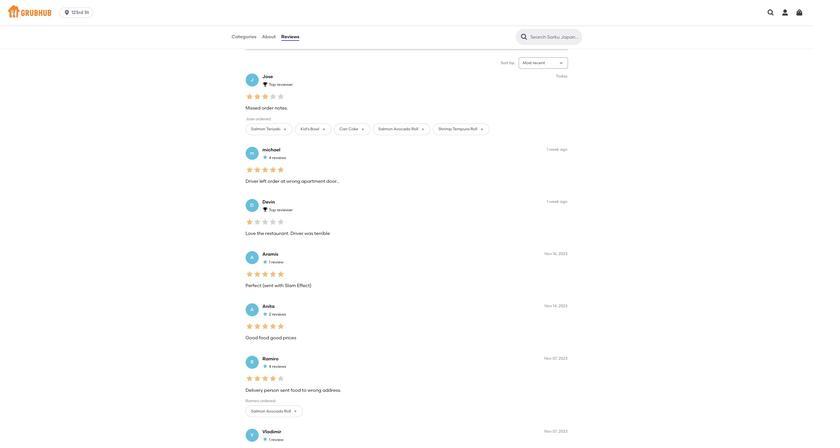 Task type: describe. For each thing, give the bounding box(es) containing it.
tempura
[[453, 127, 470, 132]]

top for jose
[[269, 82, 276, 87]]

reviews for anita
[[272, 313, 286, 317]]

today
[[556, 74, 568, 79]]

categories
[[232, 34, 257, 40]]

by:
[[510, 61, 515, 65]]

nov for perfect  (sent with slam effect)
[[545, 252, 552, 257]]

avocado for leftmost salmon avocado roll button
[[266, 410, 283, 414]]

reviews for ramiro
[[272, 365, 286, 370]]

correct
[[311, 28, 326, 33]]

1 horizontal spatial salmon avocado roll button
[[373, 124, 431, 135]]

delivery
[[280, 35, 295, 40]]

4 reviews for ramiro
[[269, 365, 286, 370]]

to
[[302, 388, 307, 394]]

2023 for good food good prices
[[559, 304, 568, 309]]

with
[[275, 284, 284, 289]]

123rd st
[[71, 10, 89, 15]]

salmon teriyaki button
[[246, 124, 293, 135]]

sort by:
[[501, 61, 515, 65]]

0 horizontal spatial driver
[[246, 179, 259, 184]]

about
[[262, 34, 276, 40]]

91 good food
[[250, 21, 270, 33]]

most recent
[[523, 61, 545, 65]]

Search Sarku Japan Teriyaki & Sushi Express search field
[[530, 34, 580, 40]]

nov for delivery person sent food to wrong address.
[[545, 357, 552, 361]]

missed order notes.
[[246, 106, 288, 111]]

vladimir
[[263, 430, 281, 436]]

shrimp tempura roll button
[[433, 124, 490, 135]]

recent
[[533, 61, 545, 65]]

123rd st button
[[59, 7, 96, 18]]

salmon avocado roll for leftmost salmon avocado roll button
[[251, 410, 291, 414]]

good inside 91 good food
[[250, 28, 260, 33]]

door…
[[327, 179, 340, 184]]

2 vertical spatial food
[[291, 388, 301, 394]]

4 reviews for michael
[[269, 156, 286, 160]]

notes.
[[275, 106, 288, 111]]

week for love the restaurant. driver was terrible
[[550, 200, 559, 204]]

top for devin
[[269, 208, 276, 213]]

a for aramis
[[250, 255, 254, 261]]

food inside 91 good food
[[261, 28, 270, 33]]

m
[[250, 151, 254, 156]]

delivery person sent food to wrong address.
[[246, 388, 341, 394]]

devin
[[263, 200, 275, 205]]

0 horizontal spatial salmon avocado roll button
[[246, 406, 303, 418]]

2023 for perfect  (sent with slam effect)
[[559, 252, 568, 257]]

good
[[270, 336, 282, 341]]

most
[[523, 61, 532, 65]]

plus icon image for the can coke button
[[361, 128, 365, 131]]

week for driver left order at wrong apartment door…
[[550, 147, 559, 152]]

14,
[[553, 304, 558, 309]]

can coke button
[[334, 124, 370, 135]]

shrimp
[[439, 127, 452, 132]]

plus icon image for kid's bowl button
[[322, 128, 326, 131]]

4 for ramiro
[[269, 365, 271, 370]]

ramiro ordered:
[[246, 399, 276, 404]]

reviews for michael
[[272, 156, 286, 160]]

michael
[[263, 147, 280, 153]]

94 correct order
[[311, 21, 326, 40]]

kid's
[[301, 127, 310, 132]]

2 reviews
[[269, 313, 286, 317]]

a for anita
[[250, 308, 254, 313]]

driver left order at wrong apartment door…
[[246, 179, 340, 184]]

1 week ago for love the restaurant. driver was terrible
[[547, 200, 568, 204]]

salmon for leftmost salmon avocado roll button
[[251, 410, 266, 414]]

person
[[264, 388, 279, 394]]

svg image inside 123rd st button
[[64, 9, 70, 16]]

perfect  (sent with slam effect)
[[246, 284, 312, 289]]

can coke
[[340, 127, 358, 132]]

good food good prices
[[246, 336, 296, 341]]

about button
[[262, 25, 276, 49]]

roll for plus icon for leftmost salmon avocado roll button
[[284, 410, 291, 414]]

aramis
[[263, 252, 278, 258]]

prices
[[283, 336, 296, 341]]

slam
[[285, 284, 296, 289]]

2
[[269, 313, 271, 317]]

nov 07, 2023 for vladimir
[[545, 430, 568, 435]]

d
[[250, 203, 254, 208]]

apartment
[[301, 179, 325, 184]]

reviews button
[[281, 25, 300, 49]]

4 2023 from the top
[[559, 430, 568, 435]]

r
[[251, 360, 254, 365]]



Task type: vqa. For each thing, say whether or not it's contained in the screenshot.


Task type: locate. For each thing, give the bounding box(es) containing it.
st
[[84, 10, 89, 15]]

1 top from the top
[[269, 82, 276, 87]]

0 vertical spatial trophy icon image
[[263, 82, 268, 87]]

trophy icon image for devin
[[263, 207, 268, 213]]

0 vertical spatial good
[[250, 28, 260, 33]]

trophy icon image
[[263, 82, 268, 87], [263, 207, 268, 213]]

at
[[281, 179, 285, 184]]

salmon for salmon teriyaki button
[[251, 127, 266, 132]]

1 4 from the top
[[269, 156, 271, 160]]

1 vertical spatial ramiro
[[246, 399, 259, 404]]

2 vertical spatial reviews
[[272, 365, 286, 370]]

plus icon image left shrimp
[[421, 128, 425, 131]]

2 nov 07, 2023 from the top
[[545, 430, 568, 435]]

reviews
[[272, 156, 286, 160], [272, 313, 286, 317], [272, 365, 286, 370]]

jose for jose
[[263, 74, 273, 80]]

0 vertical spatial nov 07, 2023
[[545, 357, 568, 361]]

food
[[261, 28, 270, 33], [259, 336, 269, 341], [291, 388, 301, 394]]

jose for jose ordered:
[[246, 117, 255, 121]]

94
[[311, 21, 316, 27]]

svg image
[[767, 9, 775, 17], [782, 9, 789, 17], [796, 9, 804, 17], [64, 9, 70, 16]]

1 vertical spatial top reviewer
[[269, 208, 293, 213]]

2 1 week ago from the top
[[547, 200, 568, 204]]

v
[[251, 433, 254, 439]]

2023 for delivery person sent food to wrong address.
[[559, 357, 568, 361]]

nov 14, 2023
[[545, 304, 568, 309]]

ordered: down person
[[260, 399, 276, 404]]

love the restaurant. driver was terrible
[[246, 231, 330, 237]]

2 ago from the top
[[560, 200, 568, 204]]

1 1 review from the top
[[269, 260, 284, 265]]

2 07, from the top
[[553, 430, 558, 435]]

on
[[280, 28, 286, 33]]

1 review
[[269, 260, 284, 265], [269, 438, 284, 443]]

0 horizontal spatial wrong
[[287, 179, 300, 184]]

2 2023 from the top
[[559, 304, 568, 309]]

1 vertical spatial driver
[[291, 231, 303, 237]]

order for left
[[268, 179, 280, 184]]

plus icon image inside kid's bowl button
[[322, 128, 326, 131]]

week
[[550, 147, 559, 152], [550, 200, 559, 204]]

91
[[250, 21, 254, 27]]

ago
[[560, 147, 568, 152], [560, 200, 568, 204]]

16,
[[553, 252, 558, 257]]

1 week ago for driver left order at wrong apartment door…
[[547, 147, 568, 152]]

review down vladimir
[[271, 438, 284, 443]]

review for aramis
[[271, 260, 284, 265]]

nov 07, 2023
[[545, 357, 568, 361], [545, 430, 568, 435]]

address.
[[323, 388, 341, 394]]

restaurant.
[[265, 231, 290, 237]]

3 reviews from the top
[[272, 365, 286, 370]]

jose right j
[[263, 74, 273, 80]]

2 reviews from the top
[[272, 313, 286, 317]]

plus icon image inside salmon teriyaki button
[[283, 128, 287, 131]]

reviews
[[281, 34, 299, 40]]

2 4 from the top
[[269, 365, 271, 370]]

wrong right at
[[287, 179, 300, 184]]

123rd
[[71, 10, 83, 15]]

caret down icon image
[[559, 61, 564, 66]]

1 ago from the top
[[560, 147, 568, 152]]

0 vertical spatial 1 week ago
[[547, 147, 568, 152]]

4 right r
[[269, 365, 271, 370]]

1 horizontal spatial jose
[[263, 74, 273, 80]]

reviewer up notes.
[[277, 82, 293, 87]]

jose down missed
[[246, 117, 255, 121]]

nov for good food good prices
[[545, 304, 552, 309]]

star icon image
[[246, 93, 253, 101], [253, 93, 261, 101], [261, 93, 269, 101], [269, 93, 277, 101], [277, 93, 285, 101], [263, 155, 268, 160], [246, 166, 253, 174], [253, 166, 261, 174], [261, 166, 269, 174], [269, 166, 277, 174], [277, 166, 285, 174], [246, 218, 253, 226], [253, 218, 261, 226], [261, 218, 269, 226], [269, 218, 277, 226], [277, 218, 285, 226], [263, 260, 268, 265], [246, 271, 253, 279], [253, 271, 261, 279], [261, 271, 269, 279], [269, 271, 277, 279], [277, 271, 285, 279], [263, 312, 268, 317], [246, 323, 253, 331], [253, 323, 261, 331], [261, 323, 269, 331], [269, 323, 277, 331], [277, 323, 285, 331], [263, 364, 268, 370], [246, 375, 253, 383], [253, 375, 261, 383], [261, 375, 269, 383], [269, 375, 277, 383], [277, 375, 285, 383], [263, 438, 268, 443]]

order inside 94 correct order
[[311, 35, 321, 40]]

0 vertical spatial 1 review
[[269, 260, 284, 265]]

2 review from the top
[[271, 438, 284, 443]]

2 vertical spatial order
[[268, 179, 280, 184]]

ramiro for ramiro
[[263, 357, 279, 362]]

reviews up sent
[[272, 365, 286, 370]]

0 vertical spatial driver
[[246, 179, 259, 184]]

0 vertical spatial top reviewer
[[269, 82, 293, 87]]

1 reviewer from the top
[[277, 82, 293, 87]]

4 reviews down michael
[[269, 156, 286, 160]]

reviews right 2
[[272, 313, 286, 317]]

1 horizontal spatial salmon avocado roll
[[379, 127, 418, 132]]

0 vertical spatial reviewer
[[277, 82, 293, 87]]

0 vertical spatial ago
[[560, 147, 568, 152]]

top right j
[[269, 82, 276, 87]]

driver left left
[[246, 179, 259, 184]]

2 top from the top
[[269, 208, 276, 213]]

0 horizontal spatial ramiro
[[246, 399, 259, 404]]

1 vertical spatial ago
[[560, 200, 568, 204]]

1 vertical spatial ordered:
[[260, 399, 276, 404]]

0 vertical spatial wrong
[[287, 179, 300, 184]]

plus icon image right the teriyaki
[[283, 128, 287, 131]]

1 vertical spatial reviews
[[272, 313, 286, 317]]

plus icon image down delivery person sent food to wrong address.
[[294, 410, 298, 414]]

4
[[269, 156, 271, 160], [269, 365, 271, 370]]

1 4 reviews from the top
[[269, 156, 286, 160]]

93
[[280, 21, 286, 27]]

roll left shrimp
[[412, 127, 418, 132]]

0 horizontal spatial jose
[[246, 117, 255, 121]]

2 top reviewer from the top
[[269, 208, 293, 213]]

1 review for vladimir
[[269, 438, 284, 443]]

can
[[340, 127, 348, 132]]

1 vertical spatial a
[[250, 308, 254, 313]]

roll
[[412, 127, 418, 132], [471, 127, 478, 132], [284, 410, 291, 414]]

0 vertical spatial review
[[271, 260, 284, 265]]

coke
[[349, 127, 358, 132]]

ramiro for ramiro ordered:
[[246, 399, 259, 404]]

salmon avocado roll for right salmon avocado roll button
[[379, 127, 418, 132]]

nov 07, 2023 for ramiro
[[545, 357, 568, 361]]

0 vertical spatial ordered:
[[256, 117, 272, 121]]

plus icon image inside shrimp tempura roll "button"
[[480, 128, 484, 131]]

1 vertical spatial jose
[[246, 117, 255, 121]]

ramiro down delivery
[[246, 399, 259, 404]]

review for vladimir
[[271, 438, 284, 443]]

1 horizontal spatial wrong
[[308, 388, 322, 394]]

sent
[[280, 388, 290, 394]]

1 vertical spatial 1 review
[[269, 438, 284, 443]]

roll for right salmon avocado roll button plus icon
[[412, 127, 418, 132]]

1 vertical spatial top
[[269, 208, 276, 213]]

2 4 reviews from the top
[[269, 365, 286, 370]]

top reviewer for devin
[[269, 208, 293, 213]]

0 horizontal spatial salmon avocado roll
[[251, 410, 291, 414]]

salmon teriyaki
[[251, 127, 281, 132]]

1 vertical spatial nov 07, 2023
[[545, 430, 568, 435]]

1 vertical spatial reviewer
[[277, 208, 293, 213]]

1 2023 from the top
[[559, 252, 568, 257]]

1 review down vladimir
[[269, 438, 284, 443]]

1 vertical spatial trophy icon image
[[263, 207, 268, 213]]

a left anita
[[250, 308, 254, 313]]

1 week ago
[[547, 147, 568, 152], [547, 200, 568, 204]]

categories button
[[231, 25, 257, 49]]

1 vertical spatial wrong
[[308, 388, 322, 394]]

was
[[305, 231, 313, 237]]

top down devin
[[269, 208, 276, 213]]

1 review for aramis
[[269, 260, 284, 265]]

jose
[[263, 74, 273, 80], [246, 117, 255, 121]]

0 vertical spatial reviews
[[272, 156, 286, 160]]

0 vertical spatial order
[[311, 35, 321, 40]]

1 07, from the top
[[553, 357, 558, 361]]

1 vertical spatial order
[[262, 106, 274, 111]]

1 vertical spatial salmon avocado roll button
[[246, 406, 303, 418]]

Sort by: field
[[523, 60, 545, 66]]

the
[[257, 231, 264, 237]]

0 horizontal spatial roll
[[284, 410, 291, 414]]

search icon image
[[520, 33, 528, 41]]

2 a from the top
[[250, 308, 254, 313]]

0 vertical spatial salmon avocado roll
[[379, 127, 418, 132]]

good up r
[[246, 336, 258, 341]]

1 vertical spatial 1 week ago
[[547, 200, 568, 204]]

1 vertical spatial 4 reviews
[[269, 365, 286, 370]]

1 reviews from the top
[[272, 156, 286, 160]]

roll inside "button"
[[471, 127, 478, 132]]

ordered: for person
[[260, 399, 276, 404]]

0 horizontal spatial avocado
[[266, 410, 283, 414]]

07, for ramiro
[[553, 357, 558, 361]]

order left notes.
[[262, 106, 274, 111]]

salmon avocado roll
[[379, 127, 418, 132], [251, 410, 291, 414]]

93 on time delivery
[[280, 21, 295, 40]]

salmon down ramiro ordered:
[[251, 410, 266, 414]]

4 reviews up person
[[269, 365, 286, 370]]

2 trophy icon image from the top
[[263, 207, 268, 213]]

nov 16, 2023
[[545, 252, 568, 257]]

2 week from the top
[[550, 200, 559, 204]]

a left aramis
[[250, 255, 254, 261]]

0 vertical spatial a
[[250, 255, 254, 261]]

ordered: up salmon teriyaki
[[256, 117, 272, 121]]

1 horizontal spatial avocado
[[394, 127, 411, 132]]

top reviewer down devin
[[269, 208, 293, 213]]

plus icon image right tempura
[[480, 128, 484, 131]]

time
[[287, 28, 295, 33]]

0 vertical spatial 07,
[[553, 357, 558, 361]]

sort
[[501, 61, 509, 65]]

3 2023 from the top
[[559, 357, 568, 361]]

0 vertical spatial ramiro
[[263, 357, 279, 362]]

1 1 week ago from the top
[[547, 147, 568, 152]]

bowl
[[310, 127, 319, 132]]

top reviewer up notes.
[[269, 82, 293, 87]]

ramiro
[[263, 357, 279, 362], [246, 399, 259, 404]]

1 vertical spatial 07,
[[553, 430, 558, 435]]

2 horizontal spatial roll
[[471, 127, 478, 132]]

1 vertical spatial week
[[550, 200, 559, 204]]

1 vertical spatial food
[[259, 336, 269, 341]]

0 vertical spatial top
[[269, 82, 276, 87]]

1 a from the top
[[250, 255, 254, 261]]

1 week from the top
[[550, 147, 559, 152]]

j
[[251, 77, 254, 83]]

roll down sent
[[284, 410, 291, 414]]

07,
[[553, 357, 558, 361], [553, 430, 558, 435]]

delivery
[[246, 388, 263, 394]]

1 vertical spatial salmon avocado roll
[[251, 410, 291, 414]]

1 vertical spatial review
[[271, 438, 284, 443]]

0 vertical spatial 4 reviews
[[269, 156, 286, 160]]

top reviewer for jose
[[269, 82, 293, 87]]

reviewer up love the restaurant. driver was terrible
[[277, 208, 293, 213]]

food up about
[[261, 28, 270, 33]]

trophy icon image down devin
[[263, 207, 268, 213]]

trophy icon image right j
[[263, 82, 268, 87]]

reviewer for devin
[[277, 208, 293, 213]]

roll right tempura
[[471, 127, 478, 132]]

avocado for right salmon avocado roll button
[[394, 127, 411, 132]]

order left at
[[268, 179, 280, 184]]

ramiro right r
[[263, 357, 279, 362]]

salmon for right salmon avocado roll button
[[379, 127, 393, 132]]

top reviewer
[[269, 82, 293, 87], [269, 208, 293, 213]]

wrong
[[287, 179, 300, 184], [308, 388, 322, 394]]

order down correct
[[311, 35, 321, 40]]

salmon down jose ordered:
[[251, 127, 266, 132]]

ordered:
[[256, 117, 272, 121], [260, 399, 276, 404]]

shrimp tempura roll
[[439, 127, 478, 132]]

kid's bowl button
[[295, 124, 331, 135]]

plus icon image right bowl
[[322, 128, 326, 131]]

left
[[260, 179, 267, 184]]

review
[[271, 260, 284, 265], [271, 438, 284, 443]]

1 vertical spatial good
[[246, 336, 258, 341]]

0 vertical spatial salmon avocado roll button
[[373, 124, 431, 135]]

top
[[269, 82, 276, 87], [269, 208, 276, 213]]

1 horizontal spatial driver
[[291, 231, 303, 237]]

1 vertical spatial avocado
[[266, 410, 283, 414]]

plus icon image for leftmost salmon avocado roll button
[[294, 410, 298, 414]]

jose ordered:
[[246, 117, 272, 121]]

love
[[246, 231, 256, 237]]

0 vertical spatial jose
[[263, 74, 273, 80]]

good down 91
[[250, 28, 260, 33]]

07, for vladimir
[[553, 430, 558, 435]]

food left good
[[259, 336, 269, 341]]

perfect
[[246, 284, 262, 289]]

0 vertical spatial week
[[550, 147, 559, 152]]

2 reviewer from the top
[[277, 208, 293, 213]]

ordered: for order
[[256, 117, 272, 121]]

1 horizontal spatial roll
[[412, 127, 418, 132]]

good
[[250, 28, 260, 33], [246, 336, 258, 341]]

trophy icon image for jose
[[263, 82, 268, 87]]

salmon avocado roll button
[[373, 124, 431, 135], [246, 406, 303, 418]]

driver
[[246, 179, 259, 184], [291, 231, 303, 237]]

food left to
[[291, 388, 301, 394]]

1 trophy icon image from the top
[[263, 82, 268, 87]]

1 review down aramis
[[269, 260, 284, 265]]

4 down michael
[[269, 156, 271, 160]]

reviewer for jose
[[277, 82, 293, 87]]

1 top reviewer from the top
[[269, 82, 293, 87]]

review down aramis
[[271, 260, 284, 265]]

ago for love the restaurant. driver was terrible
[[560, 200, 568, 204]]

teriyaki
[[266, 127, 281, 132]]

1 vertical spatial 4
[[269, 365, 271, 370]]

(sent
[[263, 284, 274, 289]]

anita
[[263, 304, 275, 310]]

wrong right to
[[308, 388, 322, 394]]

plus icon image right coke
[[361, 128, 365, 131]]

0 vertical spatial food
[[261, 28, 270, 33]]

plus icon image for shrimp tempura roll "button"
[[480, 128, 484, 131]]

roll for plus icon inside the shrimp tempura roll "button"
[[471, 127, 478, 132]]

plus icon image inside the can coke button
[[361, 128, 365, 131]]

effect)
[[297, 284, 312, 289]]

main navigation navigation
[[0, 0, 813, 25]]

1 nov 07, 2023 from the top
[[545, 357, 568, 361]]

0 vertical spatial 4
[[269, 156, 271, 160]]

reviews down michael
[[272, 156, 286, 160]]

order for correct
[[311, 35, 321, 40]]

2023
[[559, 252, 568, 257], [559, 304, 568, 309], [559, 357, 568, 361], [559, 430, 568, 435]]

plus icon image for salmon teriyaki button
[[283, 128, 287, 131]]

driver left was
[[291, 231, 303, 237]]

ago for driver left order at wrong apartment door…
[[560, 147, 568, 152]]

terrible
[[314, 231, 330, 237]]

4 reviews
[[269, 156, 286, 160], [269, 365, 286, 370]]

0 vertical spatial avocado
[[394, 127, 411, 132]]

plus icon image for right salmon avocado roll button
[[421, 128, 425, 131]]

1 horizontal spatial ramiro
[[263, 357, 279, 362]]

kid's bowl
[[301, 127, 319, 132]]

1 review from the top
[[271, 260, 284, 265]]

missed
[[246, 106, 261, 111]]

plus icon image
[[283, 128, 287, 131], [322, 128, 326, 131], [361, 128, 365, 131], [421, 128, 425, 131], [480, 128, 484, 131], [294, 410, 298, 414]]

salmon right coke
[[379, 127, 393, 132]]

4 for michael
[[269, 156, 271, 160]]

2 1 review from the top
[[269, 438, 284, 443]]



